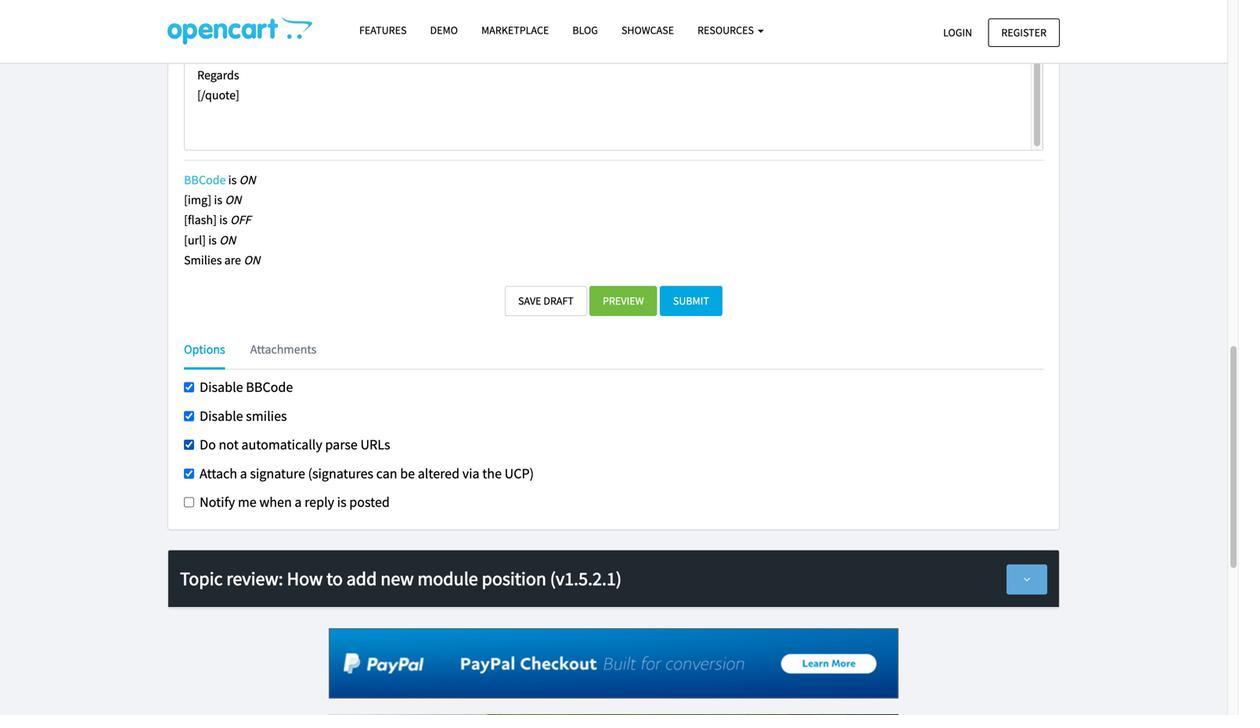 Task type: vqa. For each thing, say whether or not it's contained in the screenshot.
Blog link
yes



Task type: describe. For each thing, give the bounding box(es) containing it.
(v1.5.2.1)
[[550, 567, 622, 591]]

disable smilies
[[200, 407, 287, 425]]

marketplace link
[[470, 16, 561, 44]]

notify
[[200, 494, 235, 511]]

is right reply
[[337, 494, 347, 511]]

smilies
[[184, 252, 222, 268]]

automatically
[[241, 436, 322, 454]]

do not automatically parse urls
[[200, 436, 390, 454]]

1 horizontal spatial bbcode
[[246, 379, 293, 396]]

posted
[[349, 494, 390, 511]]

(signatures
[[308, 465, 374, 483]]

module
[[418, 567, 478, 591]]

position
[[482, 567, 546, 591]]

bbcode inside bbcode is on [img] is on [flash] is off [url] is on smilies are on
[[184, 172, 226, 188]]

attach a signature (signatures can be altered via the ucp)
[[200, 465, 534, 483]]

smilies
[[246, 407, 287, 425]]

demo
[[430, 23, 458, 37]]

is right "bbcode" link
[[228, 172, 237, 188]]

topic
[[180, 567, 223, 591]]

register
[[1002, 25, 1047, 40]]

showcase
[[622, 23, 674, 37]]

bbcode is on [img] is on [flash] is off [url] is on smilies are on
[[184, 172, 260, 268]]

options link
[[184, 340, 237, 370]]

attach
[[200, 465, 237, 483]]

1 horizontal spatial a
[[295, 494, 302, 511]]

resources
[[698, 23, 756, 37]]

login link
[[930, 18, 986, 47]]

how
[[287, 567, 323, 591]]

attachments link
[[239, 340, 328, 360]]

[url]
[[184, 232, 206, 248]]

0 vertical spatial a
[[240, 465, 247, 483]]

disable bbcode
[[200, 379, 293, 396]]

urls
[[361, 436, 390, 454]]

off
[[230, 212, 251, 228]]

[img]
[[184, 192, 212, 208]]

resources link
[[686, 16, 776, 44]]

when
[[259, 494, 292, 511]]

paypal payment gateway image
[[329, 629, 899, 699]]



Task type: locate. For each thing, give the bounding box(es) containing it.
2 disable from the top
[[200, 407, 243, 425]]

can
[[376, 465, 397, 483]]

be
[[400, 465, 415, 483]]

1 vertical spatial a
[[295, 494, 302, 511]]

0 horizontal spatial a
[[240, 465, 247, 483]]

disable for disable smilies
[[200, 407, 243, 425]]

disable up not
[[200, 407, 243, 425]]

a
[[240, 465, 247, 483], [295, 494, 302, 511]]

tab list
[[184, 340, 1044, 370]]

blog link
[[561, 16, 610, 44]]

bbcode
[[184, 172, 226, 188], [246, 379, 293, 396]]

on
[[239, 172, 256, 188], [225, 192, 241, 208], [219, 232, 236, 248], [244, 252, 260, 268]]

None checkbox
[[184, 411, 194, 421], [184, 440, 194, 450], [184, 498, 194, 508], [184, 411, 194, 421], [184, 440, 194, 450], [184, 498, 194, 508]]

new
[[381, 567, 414, 591]]

1 vertical spatial disable
[[200, 407, 243, 425]]

reply
[[305, 494, 334, 511]]

not
[[219, 436, 239, 454]]

disable down options link
[[200, 379, 243, 396]]

me
[[238, 494, 257, 511]]

demo link
[[419, 16, 470, 44]]

altered
[[418, 465, 460, 483]]

disable for disable bbcode
[[200, 379, 243, 396]]

ucp)
[[505, 465, 534, 483]]

a left reply
[[295, 494, 302, 511]]

0 vertical spatial disable
[[200, 379, 243, 396]]

bbcode up '[img]'
[[184, 172, 226, 188]]

1 disable from the top
[[200, 379, 243, 396]]

attachments
[[250, 342, 317, 357]]

the
[[482, 465, 502, 483]]

disable
[[200, 379, 243, 396], [200, 407, 243, 425]]

to
[[327, 567, 343, 591]]

options
[[184, 342, 225, 357]]

are
[[224, 252, 241, 268]]

None checkbox
[[184, 382, 194, 393], [184, 469, 194, 479], [184, 382, 194, 393], [184, 469, 194, 479]]

None submit
[[505, 286, 587, 316], [590, 286, 657, 316], [660, 286, 723, 316], [505, 286, 587, 316], [590, 286, 657, 316], [660, 286, 723, 316]]

showcase link
[[610, 16, 686, 44]]

0 horizontal spatial bbcode
[[184, 172, 226, 188]]

notify me when a reply is posted
[[200, 494, 390, 511]]

1 vertical spatial bbcode
[[246, 379, 293, 396]]

bbcode link
[[184, 172, 226, 188]]

login
[[943, 25, 973, 40]]

a right attach
[[240, 465, 247, 483]]

0 vertical spatial bbcode
[[184, 172, 226, 188]]

topic review: how to add new module position (v1.5.2.1)
[[180, 567, 622, 591]]

do
[[200, 436, 216, 454]]

[flash]
[[184, 212, 217, 228]]

is right '[img]'
[[214, 192, 222, 208]]

features
[[359, 23, 407, 37]]

is
[[228, 172, 237, 188], [214, 192, 222, 208], [219, 212, 228, 228], [208, 232, 217, 248], [337, 494, 347, 511]]

bbcode up smilies
[[246, 379, 293, 396]]

[quote=catalinux post_id=377043 time=1359247820 user_id=1652] I know it's a little bit too late but if you still need a solution check this: http://htmyell.com/adding-positions-to-opencart-theme/  I hope that helps.  Regards [/quote] text field
[[184, 0, 1044, 151]]

angle down image
[[1020, 574, 1034, 585]]

signature
[[250, 465, 305, 483]]

marketplace
[[482, 23, 549, 37]]

tab list containing options
[[184, 340, 1044, 370]]

via
[[463, 465, 480, 483]]

is left off
[[219, 212, 228, 228]]

features link
[[348, 16, 419, 44]]

blog
[[573, 23, 598, 37]]

review:
[[226, 567, 283, 591]]

parse
[[325, 436, 358, 454]]

is right [url]
[[208, 232, 217, 248]]

add
[[347, 567, 377, 591]]

register link
[[988, 18, 1060, 47]]



